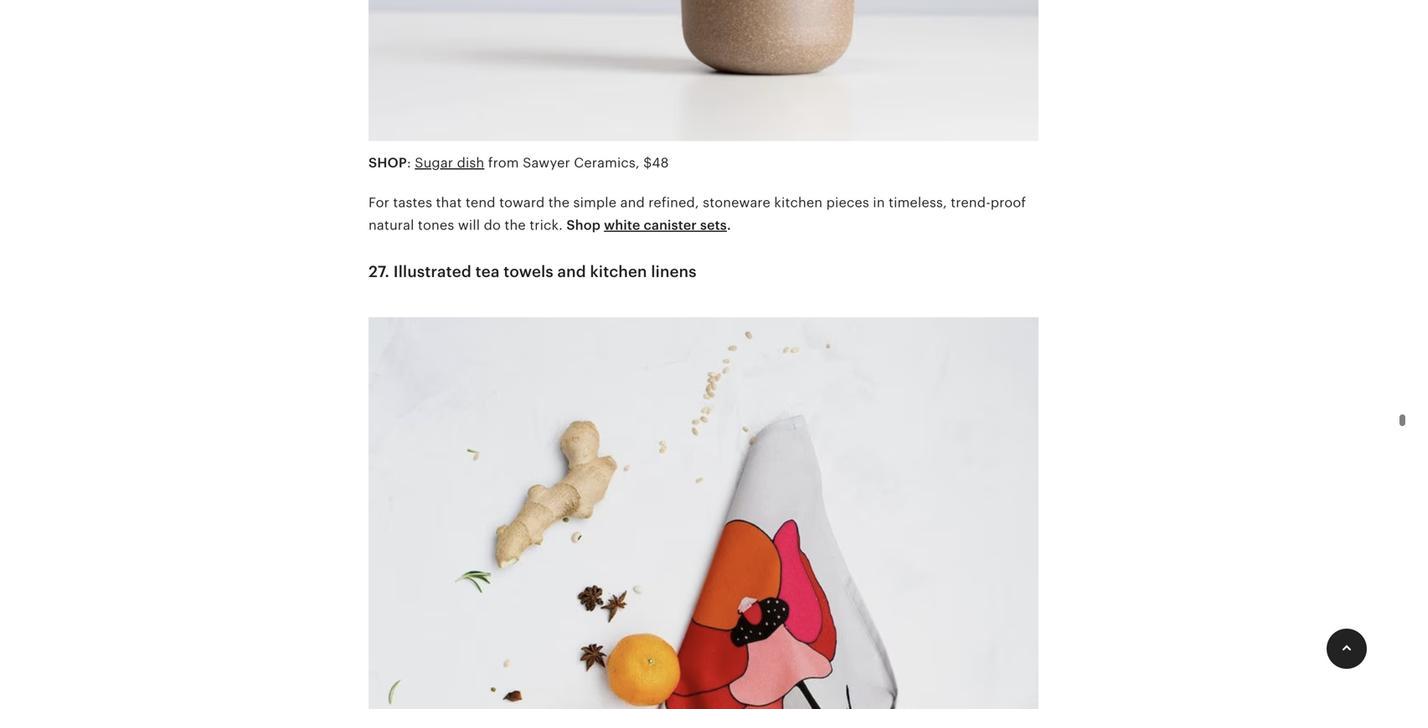 Task type: vqa. For each thing, say whether or not it's contained in the screenshot.
the "and"
yes



Task type: locate. For each thing, give the bounding box(es) containing it.
1 horizontal spatial the
[[549, 195, 570, 210]]

timeless,
[[889, 195, 948, 210]]

0 vertical spatial the
[[549, 195, 570, 210]]

the right do on the top
[[505, 218, 526, 233]]

1 vertical spatial and
[[558, 263, 587, 281]]

0 vertical spatial kitchen
[[775, 195, 823, 210]]

shop
[[567, 218, 601, 233]]

shop
[[369, 156, 407, 171]]

ceramics,
[[574, 156, 640, 171]]

illustrated
[[394, 263, 472, 281]]

kitchen down white
[[590, 263, 648, 281]]

27.
[[369, 263, 390, 281]]

0 vertical spatial and
[[621, 195, 645, 210]]

and right "towels"
[[558, 263, 587, 281]]

1 horizontal spatial kitchen
[[775, 195, 823, 210]]

tend
[[466, 195, 496, 210]]

$48
[[644, 156, 669, 171]]

refined,
[[649, 195, 700, 210]]

1 vertical spatial kitchen
[[590, 263, 648, 281]]

best wedding registry idea - bright and cheery tea towel with floral design image
[[369, 307, 1039, 710]]

1 vertical spatial the
[[505, 218, 526, 233]]

kitchen
[[775, 195, 823, 210], [590, 263, 648, 281]]

sugar
[[415, 156, 454, 171]]

tones
[[418, 218, 455, 233]]

shop white canister sets .
[[567, 218, 731, 233]]

0 horizontal spatial the
[[505, 218, 526, 233]]

0 horizontal spatial and
[[558, 263, 587, 281]]

.
[[727, 218, 731, 233]]

shop : sugar dish from sawyer ceramics, $48
[[369, 156, 669, 171]]

proof
[[991, 195, 1027, 210]]

and
[[621, 195, 645, 210], [558, 263, 587, 281]]

best wedding registry gift ideas - modern sugar dish for kitchen image
[[369, 0, 1039, 152]]

1 horizontal spatial and
[[621, 195, 645, 210]]

kitchen left pieces
[[775, 195, 823, 210]]

and up white
[[621, 195, 645, 210]]

tastes
[[393, 195, 433, 210]]

the
[[549, 195, 570, 210], [505, 218, 526, 233]]

towels
[[504, 263, 554, 281]]

the up trick.
[[549, 195, 570, 210]]

sets
[[701, 218, 727, 233]]

kitchen inside the for tastes that tend toward the simple and refined, stoneware kitchen pieces in timeless, trend-proof natural tones will do the trick.
[[775, 195, 823, 210]]



Task type: describe. For each thing, give the bounding box(es) containing it.
canister
[[644, 218, 697, 233]]

toward
[[500, 195, 545, 210]]

will
[[458, 218, 480, 233]]

:
[[407, 156, 411, 171]]

that
[[436, 195, 462, 210]]

stoneware
[[703, 195, 771, 210]]

linens
[[651, 263, 697, 281]]

in
[[873, 195, 886, 210]]

white canister sets link
[[604, 218, 727, 233]]

do
[[484, 218, 501, 233]]

for tastes that tend toward the simple and refined, stoneware kitchen pieces in timeless, trend-proof natural tones will do the trick.
[[369, 195, 1027, 233]]

trend-
[[951, 195, 991, 210]]

sawyer
[[523, 156, 571, 171]]

natural
[[369, 218, 414, 233]]

from
[[488, 156, 519, 171]]

pieces
[[827, 195, 870, 210]]

sugar dish link
[[415, 156, 485, 171]]

and inside the for tastes that tend toward the simple and refined, stoneware kitchen pieces in timeless, trend-proof natural tones will do the trick.
[[621, 195, 645, 210]]

simple
[[574, 195, 617, 210]]

for
[[369, 195, 390, 210]]

27. illustrated tea towels and kitchen linens
[[369, 263, 697, 281]]

dish
[[457, 156, 485, 171]]

white
[[604, 218, 641, 233]]

tea
[[476, 263, 500, 281]]

trick.
[[530, 218, 563, 233]]

0 horizontal spatial kitchen
[[590, 263, 648, 281]]



